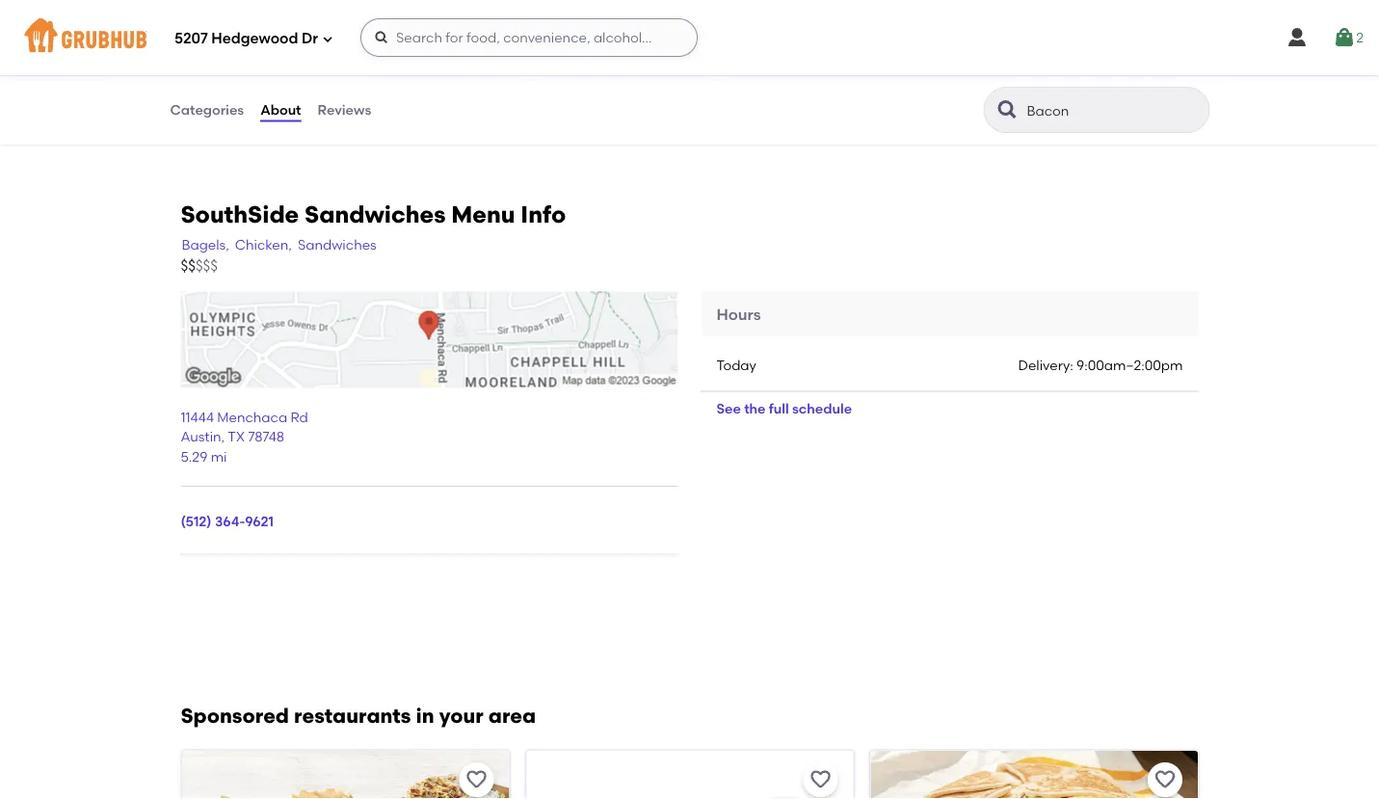 Task type: locate. For each thing, give the bounding box(es) containing it.
2 save this restaurant button from the left
[[803, 763, 838, 798]]

austin
[[181, 429, 221, 446]]

save this restaurant button
[[459, 763, 494, 798], [803, 763, 838, 798], [1148, 763, 1183, 798]]

sandwiches button
[[297, 234, 378, 256]]

1 horizontal spatial your
[[520, 26, 548, 43]]

info
[[521, 201, 566, 229]]

2 save this restaurant image from the left
[[1154, 769, 1177, 792]]

save this restaurant button for taco cabana 20140 logo
[[459, 763, 494, 798]]

sandwiches down southside sandwiches menu info
[[298, 237, 377, 253]]

see
[[717, 401, 741, 418]]

reviews
[[318, 102, 371, 118]]

2 horizontal spatial save this restaurant button
[[1148, 763, 1183, 798]]

southside sandwiches menu info
[[181, 201, 566, 229]]

1 horizontal spatial save this restaurant image
[[1154, 769, 1177, 792]]

sponsored
[[181, 704, 289, 729]]

chicken,
[[235, 237, 292, 253]]

save this restaurant image
[[465, 769, 488, 792], [1154, 769, 1177, 792]]

categories button
[[169, 75, 245, 145]]

, scrabbled eggs & cheese on a buttered croissant with your choice of miss vickie's chips
[[366, 7, 733, 43]]

delivery:
[[1019, 358, 1074, 374]]

,
[[527, 7, 531, 23], [221, 429, 225, 446]]

svg image
[[322, 33, 334, 45]]

1 horizontal spatial ,
[[527, 7, 531, 23]]

, left scrabbled at the top left of page
[[527, 7, 531, 23]]

sandwiches
[[305, 201, 446, 229], [298, 237, 377, 253]]

on
[[702, 7, 719, 23]]

smoked
[[366, 7, 419, 23]]

croissant
[[426, 26, 486, 43]]

1 vertical spatial sandwiches
[[298, 237, 377, 253]]

0 horizontal spatial save this restaurant button
[[459, 763, 494, 798]]

1 save this restaurant button from the left
[[459, 763, 494, 798]]

9621
[[245, 513, 274, 530]]

, left tx
[[221, 429, 225, 446]]

scrabbled
[[534, 7, 600, 23]]

today
[[717, 358, 757, 374]]

restaurants
[[294, 704, 411, 729]]

menu
[[452, 201, 515, 229]]

dr
[[302, 30, 318, 47]]

$$
[[181, 257, 196, 275]]

save this restaurant button for ihop logo
[[803, 763, 838, 798]]

menchaca
[[217, 410, 287, 426]]

area
[[489, 704, 536, 729]]

0 vertical spatial ,
[[527, 7, 531, 23]]

svg image
[[1286, 26, 1310, 49], [1334, 26, 1357, 49], [374, 30, 390, 45]]

11444
[[181, 410, 214, 426]]

2 horizontal spatial svg image
[[1334, 26, 1357, 49]]

, inside , scrabbled eggs & cheese on a buttered croissant with your choice of miss vickie's chips
[[527, 7, 531, 23]]

1 horizontal spatial save this restaurant button
[[803, 763, 838, 798]]

0 horizontal spatial ,
[[221, 429, 225, 446]]

0 horizontal spatial save this restaurant image
[[465, 769, 488, 792]]

5207
[[175, 30, 208, 47]]

hedgewood
[[212, 30, 298, 47]]

$$$$$
[[181, 257, 218, 275]]

of
[[599, 26, 612, 43]]

0 horizontal spatial svg image
[[374, 30, 390, 45]]

your right the in
[[439, 704, 484, 729]]

smoked premium bacon
[[366, 7, 527, 23]]

1 save this restaurant image from the left
[[465, 769, 488, 792]]

3 save this restaurant button from the left
[[1148, 763, 1183, 798]]

see the full schedule
[[717, 401, 852, 418]]

1 vertical spatial your
[[439, 704, 484, 729]]

the
[[745, 401, 766, 418]]

(512) 364-9621 button
[[181, 512, 274, 532]]

your inside , scrabbled eggs & cheese on a buttered croissant with your choice of miss vickie's chips
[[520, 26, 548, 43]]

vickie's
[[647, 26, 695, 43]]

0 vertical spatial your
[[520, 26, 548, 43]]

see the full schedule button
[[701, 392, 868, 427]]

bagels,
[[182, 237, 229, 253]]

save this restaurant image for taco cabana 20140 logo's save this restaurant button
[[465, 769, 488, 792]]

sandwiches up sandwiches 'button'
[[305, 201, 446, 229]]

your right with at the top
[[520, 26, 548, 43]]

&
[[639, 7, 649, 23]]

Search SouthSide Sandwiches search field
[[1025, 101, 1173, 120]]

your
[[520, 26, 548, 43], [439, 704, 484, 729]]

mi
[[211, 449, 227, 465]]

5.29
[[181, 449, 208, 465]]

reviews button
[[317, 75, 372, 145]]

save this restaurant image for save this restaurant button for taco bell logo
[[1154, 769, 1177, 792]]

chicken, button
[[234, 234, 293, 256]]

search icon image
[[997, 98, 1020, 121]]

9:00am–2:00pm
[[1077, 358, 1184, 374]]

78748
[[248, 429, 284, 446]]

a
[[722, 7, 731, 23]]

1 vertical spatial ,
[[221, 429, 225, 446]]

miss
[[615, 26, 644, 43]]

with
[[489, 26, 517, 43]]



Task type: describe. For each thing, give the bounding box(es) containing it.
bacon
[[485, 7, 527, 23]]

choice
[[551, 26, 596, 43]]

11444 menchaca rd austin , tx 78748 5.29 mi
[[181, 410, 308, 465]]

save this restaurant image
[[809, 769, 832, 792]]

rd
[[291, 410, 308, 426]]

schedule
[[793, 401, 852, 418]]

(512)
[[181, 513, 212, 530]]

bagels, button
[[181, 234, 230, 256]]

tx
[[228, 429, 245, 446]]

taco cabana 20140 logo image
[[182, 751, 509, 799]]

, inside 11444 menchaca rd austin , tx 78748 5.29 mi
[[221, 429, 225, 446]]

delivery: 9:00am–2:00pm
[[1019, 358, 1184, 374]]

0 vertical spatial sandwiches
[[305, 201, 446, 229]]

eggs
[[603, 7, 635, 23]]

cheese
[[652, 7, 699, 23]]

main navigation navigation
[[0, 0, 1380, 75]]

full
[[769, 401, 789, 418]]

Search for food, convenience, alcohol... search field
[[361, 18, 698, 57]]

about
[[261, 102, 301, 118]]

bagels, chicken, sandwiches
[[182, 237, 377, 253]]

save this restaurant button for taco bell logo
[[1148, 763, 1183, 798]]

southside
[[181, 201, 299, 229]]

1 horizontal spatial svg image
[[1286, 26, 1310, 49]]

premium
[[422, 7, 482, 23]]

about button
[[260, 75, 302, 145]]

(512) 364-9621
[[181, 513, 274, 530]]

0 horizontal spatial your
[[439, 704, 484, 729]]

hours
[[717, 305, 761, 324]]

buttered
[[366, 26, 423, 43]]

ihop logo image
[[526, 751, 853, 799]]

taco bell logo image
[[871, 751, 1198, 799]]

2
[[1357, 29, 1364, 46]]

categories
[[170, 102, 244, 118]]

in
[[416, 704, 435, 729]]

5207 hedgewood dr
[[175, 30, 318, 47]]

sponsored restaurants in your area
[[181, 704, 536, 729]]

svg image inside the 2 button
[[1334, 26, 1357, 49]]

364-
[[215, 513, 245, 530]]

2 button
[[1334, 20, 1364, 55]]

chips
[[699, 26, 733, 43]]



Task type: vqa. For each thing, say whether or not it's contained in the screenshot.
the Taco Cabana 20140 logo in the left bottom of the page
yes



